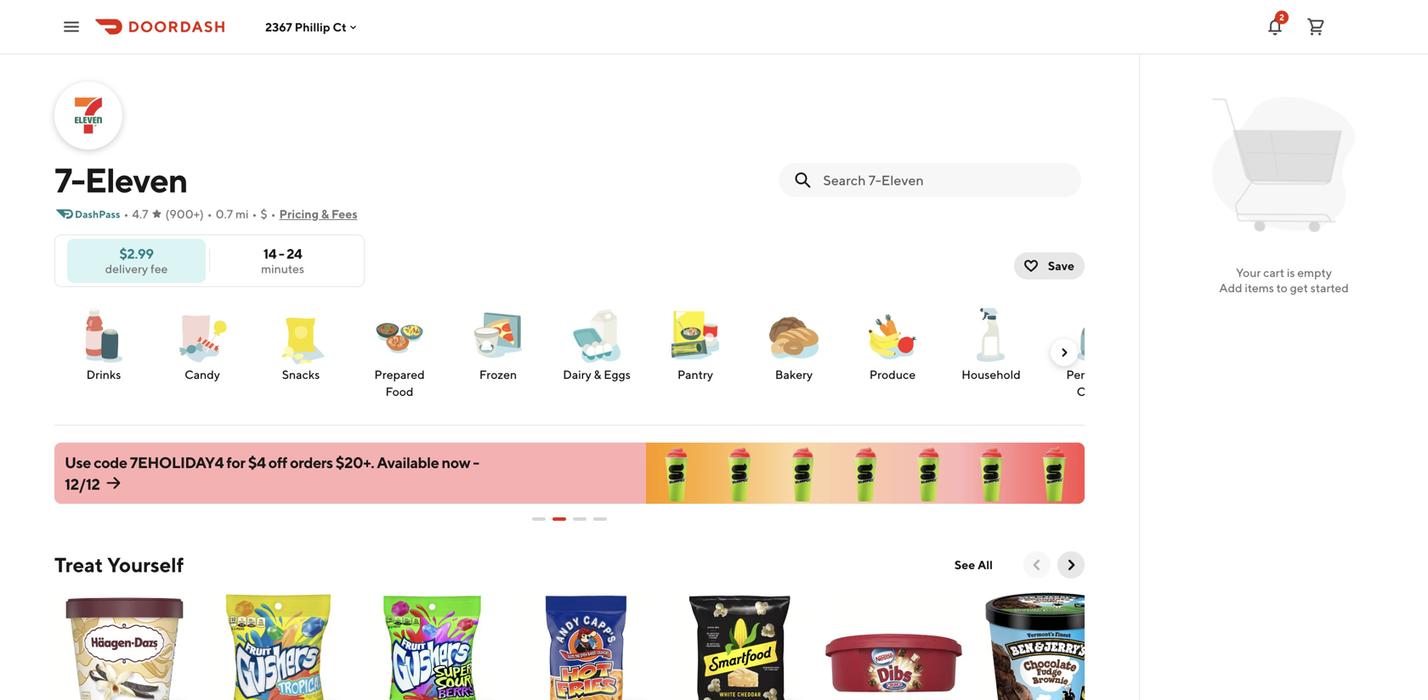 Task type: vqa. For each thing, say whether or not it's contained in the screenshot.
the rightmost $0
no



Task type: describe. For each thing, give the bounding box(es) containing it.
save button
[[1015, 253, 1085, 280]]

fruit gushers super sour berry fruit snacks (4.25 oz) image
[[362, 593, 503, 701]]

$2.99 delivery fee
[[105, 246, 168, 276]]

0.7
[[216, 207, 233, 221]]

andy capp's hot fries (3 oz) image
[[516, 593, 657, 701]]

drinks
[[86, 368, 121, 382]]

dairy & eggs link
[[555, 304, 640, 384]]

use
[[65, 454, 91, 472]]

next image
[[1058, 346, 1072, 360]]

candy
[[185, 368, 220, 382]]

next button of carousel image
[[1063, 557, 1080, 574]]

$2.99
[[119, 246, 154, 262]]

previous button of carousel image
[[1029, 557, 1046, 574]]

bakery link
[[752, 304, 837, 384]]

$
[[261, 207, 268, 221]]

7 eleven image
[[56, 83, 121, 148]]

2 • from the left
[[207, 207, 212, 221]]

get
[[1291, 281, 1309, 295]]

empty retail cart image
[[1205, 85, 1365, 245]]

Search 7-Eleven search field
[[824, 171, 1068, 190]]

use code 7eholiday4 for $4 off orders $20+. available now - 12/12
[[65, 454, 479, 494]]

snacks
[[282, 368, 320, 382]]

frozen
[[480, 368, 517, 382]]

$20+.
[[336, 454, 374, 472]]

save
[[1049, 259, 1075, 273]]

4.7
[[132, 207, 148, 221]]

frozen link
[[456, 304, 541, 384]]

prepared food image
[[369, 305, 430, 367]]

available
[[377, 454, 439, 472]]

gushers tropical fruit flavored snacks (4.25 oz) image
[[208, 593, 349, 701]]

frozen image
[[468, 305, 529, 367]]

12/12
[[65, 475, 100, 494]]

treat yourself link
[[54, 552, 184, 579]]

for
[[226, 454, 245, 472]]

fees
[[332, 207, 358, 221]]

all
[[978, 558, 993, 572]]

dibs crunch frozen dairy dessert ice cream (4 oz) image
[[824, 593, 965, 701]]

0 items, open order cart image
[[1306, 17, 1327, 37]]

mi
[[236, 207, 249, 221]]

fee
[[151, 262, 168, 276]]

household
[[962, 368, 1021, 382]]

eleven
[[85, 160, 188, 200]]

- inside "use code 7eholiday4 for $4 off orders $20+. available now - 12/12"
[[473, 454, 479, 472]]

0 vertical spatial &
[[321, 207, 329, 221]]

snacks link
[[259, 304, 344, 384]]

produce image
[[862, 305, 924, 367]]

see all link
[[945, 552, 1004, 579]]

14 - 24 minutes
[[261, 246, 304, 276]]

drinks link
[[61, 304, 146, 384]]

personal
[[1067, 368, 1114, 382]]

code
[[94, 454, 127, 472]]

7-eleven
[[54, 160, 188, 200]]

care
[[1077, 385, 1103, 399]]

- inside 14 - 24 minutes
[[279, 246, 284, 262]]

24
[[287, 246, 302, 262]]

2367
[[265, 20, 292, 34]]

your cart is empty add items to get started
[[1220, 266, 1350, 295]]

orders
[[290, 454, 333, 472]]

household link
[[949, 304, 1034, 384]]

2367 phillip ct button
[[265, 20, 360, 34]]

household image
[[961, 305, 1022, 367]]

pricing & fees button
[[279, 201, 358, 228]]

personal care link
[[1048, 304, 1133, 401]]

1 • from the left
[[124, 207, 129, 221]]

haagen-dazs vanilla bean ice cream (14 oz) image
[[54, 593, 195, 701]]

14
[[263, 246, 276, 262]]

off
[[268, 454, 287, 472]]

• 0.7 mi • $ • pricing & fees
[[207, 207, 358, 221]]

candy image
[[172, 305, 233, 367]]



Task type: locate. For each thing, give the bounding box(es) containing it.
started
[[1311, 281, 1350, 295]]

0 vertical spatial -
[[279, 246, 284, 262]]

see
[[955, 558, 976, 572]]

prepared food link
[[357, 304, 442, 401]]

1 horizontal spatial -
[[473, 454, 479, 472]]

•
[[124, 207, 129, 221], [207, 207, 212, 221], [252, 207, 257, 221], [271, 207, 276, 221]]

dairy & eggs image
[[566, 305, 628, 367]]

ct
[[333, 20, 347, 34]]

pantry image
[[665, 305, 726, 367]]

to
[[1277, 281, 1288, 295]]

items
[[1245, 281, 1275, 295]]

snacks image
[[270, 305, 332, 367]]

dashpass
[[75, 208, 120, 220]]

empty
[[1298, 266, 1333, 280]]

add
[[1220, 281, 1243, 295]]

drinks image
[[73, 305, 134, 367]]

personal care
[[1067, 368, 1114, 399]]

7-
[[54, 160, 85, 200]]

1 vertical spatial -
[[473, 454, 479, 472]]

notification bell image
[[1266, 17, 1286, 37]]

1 horizontal spatial &
[[594, 368, 602, 382]]

2
[[1280, 12, 1285, 22]]

• left "$"
[[252, 207, 257, 221]]

& left "fees"
[[321, 207, 329, 221]]

0 horizontal spatial -
[[279, 246, 284, 262]]

open menu image
[[61, 17, 82, 37]]

delivery
[[105, 262, 148, 276]]

bakery image
[[764, 305, 825, 367]]

3 • from the left
[[252, 207, 257, 221]]

pricing
[[279, 207, 319, 221]]

cart
[[1264, 266, 1285, 280]]

eggs
[[604, 368, 631, 382]]

&
[[321, 207, 329, 221], [594, 368, 602, 382]]

• left 0.7
[[207, 207, 212, 221]]

yourself
[[107, 553, 184, 578]]

is
[[1288, 266, 1296, 280]]

1 vertical spatial &
[[594, 368, 602, 382]]

$4
[[248, 454, 266, 472]]

prepared food
[[375, 368, 425, 399]]

now
[[442, 454, 471, 472]]

candy link
[[160, 304, 245, 384]]

dairy & eggs
[[563, 368, 631, 382]]

produce link
[[851, 304, 936, 384]]

7eholiday4
[[130, 454, 224, 472]]

0 horizontal spatial &
[[321, 207, 329, 221]]

• left '4.7' in the left top of the page
[[124, 207, 129, 221]]

your
[[1237, 266, 1262, 280]]

smartfood white cheddar popcorn (2 oz) image
[[670, 593, 811, 701]]

-
[[279, 246, 284, 262], [473, 454, 479, 472]]

treat
[[54, 553, 103, 578]]

(900+)
[[165, 207, 204, 221]]

2367 phillip ct
[[265, 20, 347, 34]]

• right "$"
[[271, 207, 276, 221]]

prepared
[[375, 368, 425, 382]]

phillip
[[295, 20, 330, 34]]

produce
[[870, 368, 916, 382]]

ben & jerry's chocolate fudge brownie ice cream (4 oz) image
[[978, 593, 1118, 701]]

- right 14
[[279, 246, 284, 262]]

pantry link
[[653, 304, 738, 384]]

dairy
[[563, 368, 592, 382]]

& left eggs
[[594, 368, 602, 382]]

pantry
[[678, 368, 714, 382]]

4 • from the left
[[271, 207, 276, 221]]

minutes
[[261, 262, 304, 276]]

treat yourself
[[54, 553, 184, 578]]

see all
[[955, 558, 993, 572]]

personal care image
[[1060, 305, 1121, 367]]

bakery
[[776, 368, 813, 382]]

- right now
[[473, 454, 479, 472]]

food
[[386, 385, 414, 399]]



